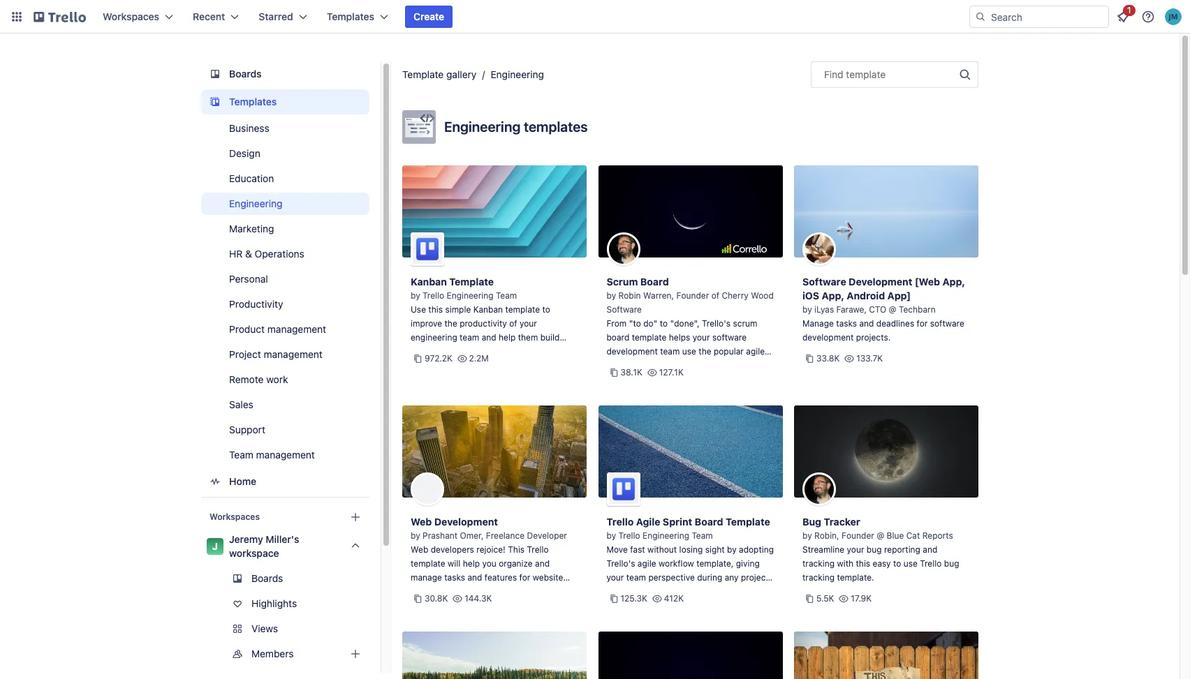 Task type: vqa. For each thing, say whether or not it's contained in the screenshot.


Task type: locate. For each thing, give the bounding box(es) containing it.
tracking
[[803, 559, 835, 569], [803, 573, 835, 583]]

web
[[411, 516, 432, 528], [411, 545, 428, 555]]

1 vertical spatial web
[[411, 545, 428, 555]]

app, up ilyas
[[822, 290, 844, 302]]

agile down fast
[[638, 559, 656, 569]]

1 vertical spatial software
[[713, 332, 747, 343]]

0 horizontal spatial founder
[[677, 291, 709, 301]]

trello engineering team image
[[607, 473, 640, 506]]

use down helps
[[682, 346, 696, 357]]

remote work
[[229, 374, 288, 386]]

wood
[[751, 291, 774, 301]]

2 vertical spatial team
[[692, 531, 713, 541]]

open information menu image
[[1141, 10, 1155, 24]]

app, right [web
[[943, 276, 965, 288]]

by inside bug tracker by robin, founder @ blue cat reports streamline your bug reporting and tracking with this easy to use trello bug tracking template.
[[803, 531, 812, 541]]

create
[[414, 10, 444, 22]]

0 vertical spatial software
[[803, 276, 846, 288]]

template inside scrum board by robin warren, founder of cherry wood software from "to do" to "done", trello's scrum board template helps your software development team use the popular agile framework to finish work faster.
[[632, 332, 667, 343]]

0 horizontal spatial bug
[[867, 545, 882, 555]]

1 horizontal spatial trello's
[[702, 319, 731, 329]]

template right find on the top right of the page
[[846, 68, 886, 80]]

search image
[[975, 11, 986, 22]]

2 tracking from the top
[[803, 573, 835, 583]]

team down support
[[229, 449, 253, 461]]

software down robin
[[607, 305, 642, 315]]

products,
[[437, 346, 475, 357]]

1 vertical spatial template
[[449, 276, 494, 288]]

by left "prashant"
[[411, 531, 420, 541]]

0 vertical spatial the
[[445, 319, 457, 329]]

agile right popular
[[746, 346, 765, 357]]

engineering up without
[[643, 531, 689, 541]]

and down cto
[[860, 319, 874, 329]]

views
[[251, 623, 278, 635]]

project
[[741, 573, 769, 583]]

team inside trello agile sprint board template by trello engineering team move fast without losing sight by adopting trello's agile workflow template, giving your team perspective during any project management situation.
[[692, 531, 713, 541]]

development down manage
[[411, 587, 462, 597]]

team up productivity
[[496, 291, 517, 301]]

0 vertical spatial development
[[803, 332, 854, 343]]

1 vertical spatial templates
[[229, 96, 277, 108]]

team up products,
[[460, 332, 479, 343]]

0 vertical spatial forward image
[[367, 646, 383, 663]]

tasks
[[836, 319, 857, 329], [444, 573, 465, 583]]

by down scrum at the right of the page
[[607, 291, 616, 301]]

1 horizontal spatial bug
[[944, 559, 959, 569]]

1 horizontal spatial development
[[849, 276, 913, 288]]

boards link up templates link
[[201, 61, 370, 87]]

1 vertical spatial team
[[660, 346, 680, 357]]

trello's inside scrum board by robin warren, founder of cherry wood software from "to do" to "done", trello's scrum board template helps your software development team use the popular agile framework to finish work faster.
[[702, 319, 731, 329]]

"done",
[[670, 319, 700, 329]]

engineering link up engineering templates
[[491, 68, 544, 80]]

development up framework
[[607, 346, 658, 357]]

1 horizontal spatial @
[[889, 305, 897, 315]]

0 vertical spatial templates
[[327, 10, 374, 22]]

workspace
[[229, 548, 279, 560]]

1 horizontal spatial faster.
[[706, 360, 731, 371]]

this up template.
[[856, 559, 870, 569]]

management down "perspective" on the right of page
[[607, 587, 658, 597]]

board inside trello agile sprint board template by trello engineering team move fast without losing sight by adopting trello's agile workflow template, giving your team perspective during any project management situation.
[[695, 516, 723, 528]]

2 vertical spatial template
[[726, 516, 770, 528]]

management down productivity link
[[267, 323, 326, 335]]

2 boards link from the top
[[201, 568, 370, 590]]

2 vertical spatial team
[[626, 573, 646, 583]]

template up adopting
[[726, 516, 770, 528]]

1 vertical spatial work
[[266, 374, 288, 386]]

template.
[[837, 573, 874, 583]]

boards link up highlights link at left bottom
[[201, 568, 370, 590]]

0 horizontal spatial for
[[519, 573, 530, 583]]

of left cherry
[[712, 291, 720, 301]]

38.1k
[[621, 367, 643, 378]]

1 horizontal spatial of
[[712, 291, 720, 301]]

trello's down move
[[607, 559, 635, 569]]

from
[[607, 319, 627, 329]]

management down support link
[[256, 449, 315, 461]]

board up 'warren,'
[[640, 276, 669, 288]]

faster.
[[477, 346, 502, 357], [706, 360, 731, 371]]

template up manage
[[411, 559, 445, 569]]

and down the you
[[468, 573, 482, 583]]

1 web from the top
[[411, 516, 432, 528]]

templates right starred "popup button"
[[327, 10, 374, 22]]

projects.
[[856, 332, 891, 343], [505, 587, 539, 597]]

design link
[[201, 142, 370, 165]]

1 horizontal spatial tasks
[[836, 319, 857, 329]]

kanban up use
[[411, 276, 447, 288]]

0 vertical spatial faster.
[[477, 346, 502, 357]]

jeremy miller (jeremymiller198) image
[[1165, 8, 1182, 25]]

template,
[[697, 559, 734, 569]]

gallery
[[446, 68, 477, 80]]

1 horizontal spatial board
[[695, 516, 723, 528]]

business
[[229, 122, 269, 134]]

template gallery link
[[402, 68, 477, 80]]

sight
[[705, 545, 725, 555]]

0 horizontal spatial agile
[[638, 559, 656, 569]]

0 vertical spatial projects.
[[856, 332, 891, 343]]

team
[[460, 332, 479, 343], [660, 346, 680, 357], [626, 573, 646, 583]]

help
[[499, 332, 516, 343], [463, 559, 480, 569]]

easy
[[873, 559, 891, 569]]

management for team management
[[256, 449, 315, 461]]

use
[[682, 346, 696, 357], [904, 559, 918, 569]]

1 vertical spatial workspaces
[[210, 512, 260, 522]]

tracking up 5.5k
[[803, 573, 835, 583]]

1 vertical spatial tasks
[[444, 573, 465, 583]]

1 vertical spatial development
[[434, 516, 498, 528]]

kanban up productivity
[[473, 305, 503, 315]]

founder down tracker
[[842, 531, 874, 541]]

for down organize
[[519, 573, 530, 583]]

Search field
[[986, 6, 1109, 27]]

development inside web development by prashant omer, freelance developer web developers rejoice! this trello template will help you organize and manage tasks and features for website development and other projects.
[[434, 516, 498, 528]]

1 vertical spatial help
[[463, 559, 480, 569]]

development inside software development [web app, ios app, android app] by ilyas farawe, cto @ techbarn manage tasks and deadlines for software development projects.
[[849, 276, 913, 288]]

your down move
[[607, 573, 624, 583]]

2 vertical spatial development
[[411, 587, 462, 597]]

work inside remote work link
[[266, 374, 288, 386]]

0 vertical spatial workspaces
[[103, 10, 159, 22]]

help left them
[[499, 332, 516, 343]]

0 vertical spatial bug
[[867, 545, 882, 555]]

board
[[640, 276, 669, 288], [695, 516, 723, 528]]

web up "prashant"
[[411, 516, 432, 528]]

2 horizontal spatial development
[[803, 332, 854, 343]]

1 horizontal spatial use
[[904, 559, 918, 569]]

engineering templates
[[444, 119, 588, 135]]

development down manage on the right
[[803, 332, 854, 343]]

for down techbarn
[[917, 319, 928, 329]]

by up move
[[607, 531, 616, 541]]

1 horizontal spatial software
[[930, 319, 964, 329]]

0 vertical spatial @
[[889, 305, 897, 315]]

marketing link
[[201, 218, 370, 240]]

0 horizontal spatial this
[[428, 305, 443, 315]]

0 vertical spatial help
[[499, 332, 516, 343]]

0 horizontal spatial software
[[607, 305, 642, 315]]

build
[[540, 332, 560, 343]]

agile inside trello agile sprint board template by trello engineering team move fast without losing sight by adopting trello's agile workflow template, giving your team perspective during any project management situation.
[[638, 559, 656, 569]]

team
[[496, 291, 517, 301], [229, 449, 253, 461], [692, 531, 713, 541]]

1 vertical spatial @
[[877, 531, 884, 541]]

development up android
[[849, 276, 913, 288]]

hr
[[229, 248, 243, 260]]

1 horizontal spatial agile
[[746, 346, 765, 357]]

1 horizontal spatial app,
[[943, 276, 965, 288]]

tracking down streamline
[[803, 559, 835, 569]]

team up '125.3k'
[[626, 573, 646, 583]]

trello up use
[[423, 291, 444, 301]]

0 horizontal spatial the
[[445, 319, 457, 329]]

forward image down forward icon
[[367, 671, 383, 680]]

team up losing on the right bottom of the page
[[692, 531, 713, 541]]

1 horizontal spatial work
[[685, 360, 704, 371]]

management
[[267, 323, 326, 335], [264, 349, 323, 360], [256, 449, 315, 461], [607, 587, 658, 597]]

of right productivity
[[509, 319, 517, 329]]

education
[[229, 173, 274, 184]]

@ left blue
[[877, 531, 884, 541]]

software inside scrum board by robin warren, founder of cherry wood software from "to do" to "done", trello's scrum board template helps your software development team use the popular agile framework to finish work faster.
[[713, 332, 747, 343]]

0 horizontal spatial tasks
[[444, 573, 465, 583]]

1 vertical spatial board
[[695, 516, 723, 528]]

1 vertical spatial use
[[904, 559, 918, 569]]

0 horizontal spatial template
[[402, 68, 444, 80]]

1 horizontal spatial workspaces
[[210, 512, 260, 522]]

and inside kanban template by trello engineering team use this simple kanban template to improve the productivity of your engineering team and help them build better products, faster.
[[482, 332, 496, 343]]

1 vertical spatial tracking
[[803, 573, 835, 583]]

template inside kanban template by trello engineering team use this simple kanban template to improve the productivity of your engineering team and help them build better products, faster.
[[505, 305, 540, 315]]

0 horizontal spatial @
[[877, 531, 884, 541]]

0 vertical spatial team
[[496, 291, 517, 301]]

finish
[[661, 360, 683, 371]]

2.2m
[[469, 353, 489, 364]]

find
[[824, 68, 844, 80]]

tasks down will
[[444, 573, 465, 583]]

1 horizontal spatial this
[[856, 559, 870, 569]]

blue
[[887, 531, 904, 541]]

use inside scrum board by robin warren, founder of cherry wood software from "to do" to "done", trello's scrum board template helps your software development team use the popular agile framework to finish work faster.
[[682, 346, 696, 357]]

design
[[229, 147, 260, 159]]

template down do"
[[632, 332, 667, 343]]

2 horizontal spatial template
[[726, 516, 770, 528]]

1 horizontal spatial team
[[626, 573, 646, 583]]

members
[[251, 648, 294, 660]]

help right will
[[463, 559, 480, 569]]

freelance
[[486, 531, 525, 541]]

bug tracker by robin, founder @ blue cat reports streamline your bug reporting and tracking with this easy to use trello bug tracking template.
[[803, 516, 959, 583]]

management down product management link
[[264, 349, 323, 360]]

trello's
[[702, 319, 731, 329], [607, 559, 635, 569]]

1 vertical spatial for
[[519, 573, 530, 583]]

0 horizontal spatial team
[[460, 332, 479, 343]]

personal
[[229, 273, 268, 285]]

projects. inside web development by prashant omer, freelance developer web developers rejoice! this trello template will help you organize and manage tasks and features for website development and other projects.
[[505, 587, 539, 597]]

agile
[[746, 346, 765, 357], [638, 559, 656, 569]]

engineering link down education link at the top
[[201, 193, 370, 215]]

miller's
[[266, 534, 299, 546]]

0 horizontal spatial of
[[509, 319, 517, 329]]

1 vertical spatial software
[[607, 305, 642, 315]]

1 horizontal spatial development
[[607, 346, 658, 357]]

productivity
[[460, 319, 507, 329]]

founder inside scrum board by robin warren, founder of cherry wood software from "to do" to "done", trello's scrum board template helps your software development team use the popular agile framework to finish work faster.
[[677, 291, 709, 301]]

1 forward image from the top
[[367, 646, 383, 663]]

for inside web development by prashant omer, freelance developer web developers rejoice! this trello template will help you organize and manage tasks and features for website development and other projects.
[[519, 573, 530, 583]]

0 vertical spatial this
[[428, 305, 443, 315]]

improve
[[411, 319, 442, 329]]

this inside bug tracker by robin, founder @ blue cat reports streamline your bug reporting and tracking with this easy to use trello bug tracking template.
[[856, 559, 870, 569]]

0 vertical spatial tracking
[[803, 559, 835, 569]]

trello down developer
[[527, 545, 549, 555]]

template
[[846, 68, 886, 80], [505, 305, 540, 315], [632, 332, 667, 343], [411, 559, 445, 569]]

other
[[481, 587, 502, 597]]

move
[[607, 545, 628, 555]]

bug up easy on the bottom right of the page
[[867, 545, 882, 555]]

0 vertical spatial boards link
[[201, 61, 370, 87]]

development up omer,
[[434, 516, 498, 528]]

1 horizontal spatial engineering link
[[491, 68, 544, 80]]

0 vertical spatial board
[[640, 276, 669, 288]]

help inside kanban template by trello engineering team use this simple kanban template to improve the productivity of your engineering team and help them build better products, faster.
[[499, 332, 516, 343]]

trello agile sprint board template by trello engineering team move fast without losing sight by adopting trello's agile workflow template, giving your team perspective during any project management situation.
[[607, 516, 774, 597]]

your up the with
[[847, 545, 864, 555]]

0 horizontal spatial work
[[266, 374, 288, 386]]

find template
[[824, 68, 886, 80]]

operations
[[255, 248, 304, 260]]

0 horizontal spatial use
[[682, 346, 696, 357]]

adopting
[[739, 545, 774, 555]]

0 vertical spatial team
[[460, 332, 479, 343]]

1 horizontal spatial team
[[496, 291, 517, 301]]

0 vertical spatial tasks
[[836, 319, 857, 329]]

the left popular
[[699, 346, 712, 357]]

board up sight
[[695, 516, 723, 528]]

your down "done", at the top right
[[693, 332, 710, 343]]

starred
[[259, 10, 293, 22]]

@ inside software development [web app, ios app, android app] by ilyas farawe, cto @ techbarn manage tasks and deadlines for software development projects.
[[889, 305, 897, 315]]

development inside software development [web app, ios app, android app] by ilyas farawe, cto @ techbarn manage tasks and deadlines for software development projects.
[[803, 332, 854, 343]]

0 horizontal spatial development
[[434, 516, 498, 528]]

losing
[[679, 545, 703, 555]]

1 horizontal spatial software
[[803, 276, 846, 288]]

product
[[229, 323, 265, 335]]

app,
[[943, 276, 965, 288], [822, 290, 844, 302]]

manage
[[411, 573, 442, 583]]

0 vertical spatial app,
[[943, 276, 965, 288]]

use down reporting
[[904, 559, 918, 569]]

simple
[[445, 305, 471, 315]]

0 vertical spatial trello's
[[702, 319, 731, 329]]

tasks down farawe,
[[836, 319, 857, 329]]

create a workspace image
[[347, 509, 364, 526]]

to
[[542, 305, 550, 315], [660, 319, 668, 329], [651, 360, 659, 371], [893, 559, 901, 569]]

support link
[[201, 419, 370, 441]]

projects. up "133.7k"
[[856, 332, 891, 343]]

0 vertical spatial development
[[849, 276, 913, 288]]

1 vertical spatial agile
[[638, 559, 656, 569]]

1 vertical spatial founder
[[842, 531, 874, 541]]

add image
[[347, 646, 364, 663]]

templates up business
[[229, 96, 277, 108]]

1 horizontal spatial templates
[[327, 10, 374, 22]]

web down "prashant"
[[411, 545, 428, 555]]

trello down reports on the right of page
[[920, 559, 942, 569]]

team inside kanban template by trello engineering team use this simple kanban template to improve the productivity of your engineering team and help them build better products, faster.
[[496, 291, 517, 301]]

your inside bug tracker by robin, founder @ blue cat reports streamline your bug reporting and tracking with this easy to use trello bug tracking template.
[[847, 545, 864, 555]]

development
[[803, 332, 854, 343], [607, 346, 658, 357], [411, 587, 462, 597]]

prashant
[[423, 531, 458, 541]]

forward image right add "icon"
[[367, 646, 383, 663]]

0 horizontal spatial app,
[[822, 290, 844, 302]]

engineering up simple
[[447, 291, 494, 301]]

1 horizontal spatial projects.
[[856, 332, 891, 343]]

your up them
[[520, 319, 537, 329]]

trello
[[423, 291, 444, 301], [607, 516, 634, 528], [619, 531, 640, 541], [527, 545, 549, 555], [920, 559, 942, 569]]

team inside scrum board by robin warren, founder of cherry wood software from "to do" to "done", trello's scrum board template helps your software development team use the popular agile framework to finish work faster.
[[660, 346, 680, 357]]

template inside field
[[846, 68, 886, 80]]

to up build
[[542, 305, 550, 315]]

0 vertical spatial agile
[[746, 346, 765, 357]]

boards link
[[201, 61, 370, 87], [201, 568, 370, 590]]

0 vertical spatial use
[[682, 346, 696, 357]]

boards up highlights
[[251, 573, 283, 585]]

by up use
[[411, 291, 420, 301]]

2 forward image from the top
[[367, 671, 383, 680]]

views link
[[201, 618, 383, 641]]

team up finish
[[660, 346, 680, 357]]

144.3k
[[465, 594, 492, 604]]

engineering
[[491, 68, 544, 80], [444, 119, 521, 135], [229, 198, 283, 210], [447, 291, 494, 301], [643, 531, 689, 541]]

home
[[229, 476, 256, 488]]

sales
[[229, 399, 253, 411]]

this
[[508, 545, 525, 555]]

scrum
[[733, 319, 757, 329]]

engineering
[[411, 332, 457, 343]]

0 horizontal spatial software
[[713, 332, 747, 343]]

board image
[[207, 66, 224, 82]]

the inside scrum board by robin warren, founder of cherry wood software from "to do" to "done", trello's scrum board template helps your software development team use the popular agile framework to finish work faster.
[[699, 346, 712, 357]]

0 horizontal spatial board
[[640, 276, 669, 288]]

1 tracking from the top
[[803, 559, 835, 569]]

forward image
[[367, 646, 383, 663], [367, 671, 383, 680]]

bug down reports on the right of page
[[944, 559, 959, 569]]

software inside scrum board by robin warren, founder of cherry wood software from "to do" to "done", trello's scrum board template helps your software development team use the popular agile framework to finish work faster.
[[607, 305, 642, 315]]

1 vertical spatial the
[[699, 346, 712, 357]]

for
[[917, 319, 928, 329], [519, 573, 530, 583]]

work right finish
[[685, 360, 704, 371]]

125.3k
[[621, 594, 648, 604]]

template up simple
[[449, 276, 494, 288]]

0 horizontal spatial workspaces
[[103, 10, 159, 22]]

by down bug
[[803, 531, 812, 541]]

development inside scrum board by robin warren, founder of cherry wood software from "to do" to "done", trello's scrum board template helps your software development team use the popular agile framework to finish work faster.
[[607, 346, 658, 357]]

software up popular
[[713, 332, 747, 343]]

trello up fast
[[619, 531, 640, 541]]

robin
[[619, 291, 641, 301]]

templates inside dropdown button
[[327, 10, 374, 22]]

any
[[725, 573, 739, 583]]

boards right board icon
[[229, 68, 262, 80]]

1 vertical spatial boards link
[[201, 568, 370, 590]]

ios
[[803, 290, 819, 302]]

help inside web development by prashant omer, freelance developer web developers rejoice! this trello template will help you organize and manage tasks and features for website development and other projects.
[[463, 559, 480, 569]]

project management link
[[201, 344, 370, 366]]

management for product management
[[267, 323, 326, 335]]

developers
[[431, 545, 474, 555]]

workspaces
[[103, 10, 159, 22], [210, 512, 260, 522]]

this up improve
[[428, 305, 443, 315]]

1 vertical spatial forward image
[[367, 671, 383, 680]]

faster. down productivity
[[477, 346, 502, 357]]

workflow
[[659, 559, 694, 569]]

kanban
[[411, 276, 447, 288], [473, 305, 503, 315]]

and down productivity
[[482, 332, 496, 343]]

0 horizontal spatial templates
[[229, 96, 277, 108]]

2 horizontal spatial team
[[660, 346, 680, 357]]

template left gallery
[[402, 68, 444, 80]]

the down simple
[[445, 319, 457, 329]]

@ inside bug tracker by robin, founder @ blue cat reports streamline your bug reporting and tracking with this easy to use trello bug tracking template.
[[877, 531, 884, 541]]

1 vertical spatial faster.
[[706, 360, 731, 371]]

1 boards link from the top
[[201, 61, 370, 87]]

@ up deadlines on the top right
[[889, 305, 897, 315]]

@
[[889, 305, 897, 315], [877, 531, 884, 541]]

engineering inside kanban template by trello engineering team use this simple kanban template to improve the productivity of your engineering team and help them build better products, faster.
[[447, 291, 494, 301]]

tasks inside software development [web app, ios app, android app] by ilyas farawe, cto @ techbarn manage tasks and deadlines for software development projects.
[[836, 319, 857, 329]]

management for project management
[[264, 349, 323, 360]]

0 vertical spatial web
[[411, 516, 432, 528]]

2 horizontal spatial team
[[692, 531, 713, 541]]

1 vertical spatial of
[[509, 319, 517, 329]]

and down reports on the right of page
[[923, 545, 938, 555]]

template up them
[[505, 305, 540, 315]]

0 vertical spatial of
[[712, 291, 720, 301]]

software development [web app, ios app, android app] by ilyas farawe, cto @ techbarn manage tasks and deadlines for software development projects.
[[803, 276, 965, 343]]

by down 'ios'
[[803, 305, 812, 315]]

faster. down popular
[[706, 360, 731, 371]]

development for app,
[[849, 276, 913, 288]]

software down techbarn
[[930, 319, 964, 329]]

17.9k
[[851, 594, 872, 604]]



Task type: describe. For each thing, give the bounding box(es) containing it.
project management
[[229, 349, 323, 360]]

development inside web development by prashant omer, freelance developer web developers rejoice! this trello template will help you organize and manage tasks and features for website development and other projects.
[[411, 587, 462, 597]]

personal link
[[201, 268, 370, 291]]

prashant omer, freelance developer image
[[411, 473, 444, 506]]

ilyas farawe, cto @ techbarn image
[[803, 233, 836, 266]]

marketing
[[229, 223, 274, 235]]

faster. inside scrum board by robin warren, founder of cherry wood software from "to do" to "done", trello's scrum board template helps your software development team use the popular agile framework to finish work faster.
[[706, 360, 731, 371]]

30.8k
[[425, 594, 448, 604]]

of inside kanban template by trello engineering team use this simple kanban template to improve the productivity of your engineering team and help them build better products, faster.
[[509, 319, 517, 329]]

the inside kanban template by trello engineering team use this simple kanban template to improve the productivity of your engineering team and help them build better products, faster.
[[445, 319, 457, 329]]

product management link
[[201, 319, 370, 341]]

trello engineering team image
[[411, 233, 444, 266]]

by inside software development [web app, ios app, android app] by ilyas farawe, cto @ techbarn manage tasks and deadlines for software development projects.
[[803, 305, 812, 315]]

[web
[[915, 276, 940, 288]]

hr & operations
[[229, 248, 304, 260]]

133.7k
[[856, 353, 883, 364]]

create button
[[405, 6, 453, 28]]

your inside trello agile sprint board template by trello engineering team move fast without losing sight by adopting trello's agile workflow template, giving your team perspective during any project management situation.
[[607, 573, 624, 583]]

robin,
[[814, 531, 839, 541]]

highlights link
[[201, 593, 370, 615]]

and left other
[[464, 587, 479, 597]]

tracker
[[824, 516, 860, 528]]

board inside scrum board by robin warren, founder of cherry wood software from "to do" to "done", trello's scrum board template helps your software development team use the popular agile framework to finish work faster.
[[640, 276, 669, 288]]

support
[[229, 424, 265, 436]]

perspective
[[648, 573, 695, 583]]

development for freelance
[[434, 516, 498, 528]]

by inside kanban template by trello engineering team use this simple kanban template to improve the productivity of your engineering team and help them build better products, faster.
[[411, 291, 420, 301]]

your inside scrum board by robin warren, founder of cherry wood software from "to do" to "done", trello's scrum board template helps your software development team use the popular agile framework to finish work faster.
[[693, 332, 710, 343]]

during
[[697, 573, 723, 583]]

education link
[[201, 168, 370, 190]]

website
[[533, 573, 563, 583]]

kanban template by trello engineering team use this simple kanban template to improve the productivity of your engineering team and help them build better products, faster.
[[411, 276, 560, 357]]

this inside kanban template by trello engineering team use this simple kanban template to improve the productivity of your engineering team and help them build better products, faster.
[[428, 305, 443, 315]]

you
[[482, 559, 496, 569]]

boards link for views
[[201, 568, 370, 590]]

by inside web development by prashant omer, freelance developer web developers rejoice! this trello template will help you organize and manage tasks and features for website development and other projects.
[[411, 531, 420, 541]]

back to home image
[[34, 6, 86, 28]]

trello inside web development by prashant omer, freelance developer web developers rejoice! this trello template will help you organize and manage tasks and features for website development and other projects.
[[527, 545, 549, 555]]

do"
[[643, 319, 658, 329]]

project
[[229, 349, 261, 360]]

web development by prashant omer, freelance developer web developers rejoice! this trello template will help you organize and manage tasks and features for website development and other projects.
[[411, 516, 567, 597]]

members link
[[201, 643, 383, 666]]

jeremy miller's workspace
[[229, 534, 299, 560]]

boards for views
[[251, 573, 283, 585]]

bug
[[803, 516, 822, 528]]

engineering up engineering templates
[[491, 68, 544, 80]]

faster. inside kanban template by trello engineering team use this simple kanban template to improve the productivity of your engineering team and help them build better products, faster.
[[477, 346, 502, 357]]

team inside trello agile sprint board template by trello engineering team move fast without losing sight by adopting trello's agile workflow template, giving your team perspective during any project management situation.
[[626, 573, 646, 583]]

boards link for home
[[201, 61, 370, 87]]

forward image inside members link
[[367, 646, 383, 663]]

Find template field
[[811, 61, 979, 88]]

forward image
[[367, 621, 383, 638]]

and inside software development [web app, ios app, android app] by ilyas farawe, cto @ techbarn manage tasks and deadlines for software development projects.
[[860, 319, 874, 329]]

remote work link
[[201, 369, 370, 391]]

app]
[[888, 290, 911, 302]]

trello inside bug tracker by robin, founder @ blue cat reports streamline your bug reporting and tracking with this easy to use trello bug tracking template.
[[920, 559, 942, 569]]

robin warren, founder of cherry wood software image
[[607, 233, 640, 266]]

home image
[[207, 474, 224, 490]]

engineering up marketing
[[229, 198, 283, 210]]

template board image
[[207, 94, 224, 110]]

situation.
[[660, 587, 697, 597]]

boards for home
[[229, 68, 262, 80]]

your inside kanban template by trello engineering team use this simple kanban template to improve the productivity of your engineering team and help them build better products, faster.
[[520, 319, 537, 329]]

engineering icon image
[[402, 110, 436, 144]]

organize
[[499, 559, 533, 569]]

them
[[518, 332, 538, 343]]

and inside bug tracker by robin, founder @ blue cat reports streamline your bug reporting and tracking with this easy to use trello bug tracking template.
[[923, 545, 938, 555]]

recent button
[[184, 6, 247, 28]]

of inside scrum board by robin warren, founder of cherry wood software from "to do" to "done", trello's scrum board template helps your software development team use the popular agile framework to finish work faster.
[[712, 291, 720, 301]]

0 vertical spatial template
[[402, 68, 444, 80]]

manage
[[803, 319, 834, 329]]

0 horizontal spatial engineering link
[[201, 193, 370, 215]]

use inside bug tracker by robin, founder @ blue cat reports streamline your bug reporting and tracking with this easy to use trello bug tracking template.
[[904, 559, 918, 569]]

highlights
[[251, 598, 297, 610]]

trello's inside trello agile sprint board template by trello engineering team move fast without losing sight by adopting trello's agile workflow template, giving your team perspective during any project management situation.
[[607, 559, 635, 569]]

streamline
[[803, 545, 845, 555]]

972.2k
[[425, 353, 452, 364]]

recent
[[193, 10, 225, 22]]

2 web from the top
[[411, 545, 428, 555]]

sales link
[[201, 394, 370, 416]]

will
[[448, 559, 461, 569]]

1 vertical spatial bug
[[944, 559, 959, 569]]

5.5k
[[817, 594, 834, 604]]

1 vertical spatial kanban
[[473, 305, 503, 315]]

trello left agile
[[607, 516, 634, 528]]

templates button
[[318, 6, 397, 28]]

primary element
[[0, 0, 1190, 34]]

template inside trello agile sprint board template by trello engineering team move fast without losing sight by adopting trello's agile workflow template, giving your team perspective during any project management situation.
[[726, 516, 770, 528]]

team management link
[[201, 444, 370, 467]]

"to
[[629, 319, 641, 329]]

trello inside kanban template by trello engineering team use this simple kanban template to improve the productivity of your engineering team and help them build better products, faster.
[[423, 291, 444, 301]]

use
[[411, 305, 426, 315]]

412k
[[664, 594, 684, 604]]

framework
[[607, 360, 649, 371]]

popular
[[714, 346, 744, 357]]

template inside web development by prashant omer, freelance developer web developers rejoice! this trello template will help you organize and manage tasks and features for website development and other projects.
[[411, 559, 445, 569]]

engineering inside trello agile sprint board template by trello engineering team move fast without losing sight by adopting trello's agile workflow template, giving your team perspective during any project management situation.
[[643, 531, 689, 541]]

0 vertical spatial kanban
[[411, 276, 447, 288]]

home link
[[201, 469, 370, 495]]

by inside scrum board by robin warren, founder of cherry wood software from "to do" to "done", trello's scrum board template helps your software development team use the popular agile framework to finish work faster.
[[607, 291, 616, 301]]

hr & operations link
[[201, 243, 370, 265]]

to inside bug tracker by robin, founder @ blue cat reports streamline your bug reporting and tracking with this easy to use trello bug tracking template.
[[893, 559, 901, 569]]

to inside kanban template by trello engineering team use this simple kanban template to improve the productivity of your engineering team and help them build better products, faster.
[[542, 305, 550, 315]]

farawe,
[[837, 305, 867, 315]]

management inside trello agile sprint board template by trello engineering team move fast without losing sight by adopting trello's agile workflow template, giving your team perspective during any project management situation.
[[607, 587, 658, 597]]

agile inside scrum board by robin warren, founder of cherry wood software from "to do" to "done", trello's scrum board template helps your software development team use the popular agile framework to finish work faster.
[[746, 346, 765, 357]]

projects. inside software development [web app, ios app, android app] by ilyas farawe, cto @ techbarn manage tasks and deadlines for software development projects.
[[856, 332, 891, 343]]

founder inside bug tracker by robin, founder @ blue cat reports streamline your bug reporting and tracking with this easy to use trello bug tracking template.
[[842, 531, 874, 541]]

1 notification image
[[1115, 8, 1132, 25]]

techbarn
[[899, 305, 936, 315]]

tasks inside web development by prashant omer, freelance developer web developers rejoice! this trello template will help you organize and manage tasks and features for website development and other projects.
[[444, 573, 465, 583]]

template inside kanban template by trello engineering team use this simple kanban template to improve the productivity of your engineering team and help them build better products, faster.
[[449, 276, 494, 288]]

giving
[[736, 559, 760, 569]]

cat
[[906, 531, 920, 541]]

scrum
[[607, 276, 638, 288]]

work inside scrum board by robin warren, founder of cherry wood software from "to do" to "done", trello's scrum board template helps your software development team use the popular agile framework to finish work faster.
[[685, 360, 704, 371]]

to left finish
[[651, 360, 659, 371]]

robin, founder @ blue cat reports image
[[803, 473, 836, 506]]

0 horizontal spatial team
[[229, 449, 253, 461]]

fast
[[630, 545, 645, 555]]

1 vertical spatial app,
[[822, 290, 844, 302]]

engineering down gallery
[[444, 119, 521, 135]]

board
[[607, 332, 630, 343]]

features
[[485, 573, 517, 583]]

with
[[837, 559, 854, 569]]

&
[[245, 248, 252, 260]]

and up website
[[535, 559, 550, 569]]

127.1k
[[659, 367, 684, 378]]

software inside software development [web app, ios app, android app] by ilyas farawe, cto @ techbarn manage tasks and deadlines for software development projects.
[[803, 276, 846, 288]]

android
[[847, 290, 885, 302]]

productivity link
[[201, 293, 370, 316]]

team inside kanban template by trello engineering team use this simple kanban template to improve the productivity of your engineering team and help them build better products, faster.
[[460, 332, 479, 343]]

helps
[[669, 332, 690, 343]]

workspaces inside workspaces popup button
[[103, 10, 159, 22]]

to right do"
[[660, 319, 668, 329]]

jeremy
[[229, 534, 263, 546]]

deadlines
[[877, 319, 915, 329]]

software inside software development [web app, ios app, android app] by ilyas farawe, cto @ techbarn manage tasks and deadlines for software development projects.
[[930, 319, 964, 329]]

for inside software development [web app, ios app, android app] by ilyas farawe, cto @ techbarn manage tasks and deadlines for software development projects.
[[917, 319, 928, 329]]

by right sight
[[727, 545, 737, 555]]

reports
[[923, 531, 953, 541]]

rejoice!
[[477, 545, 506, 555]]

template gallery
[[402, 68, 477, 80]]



